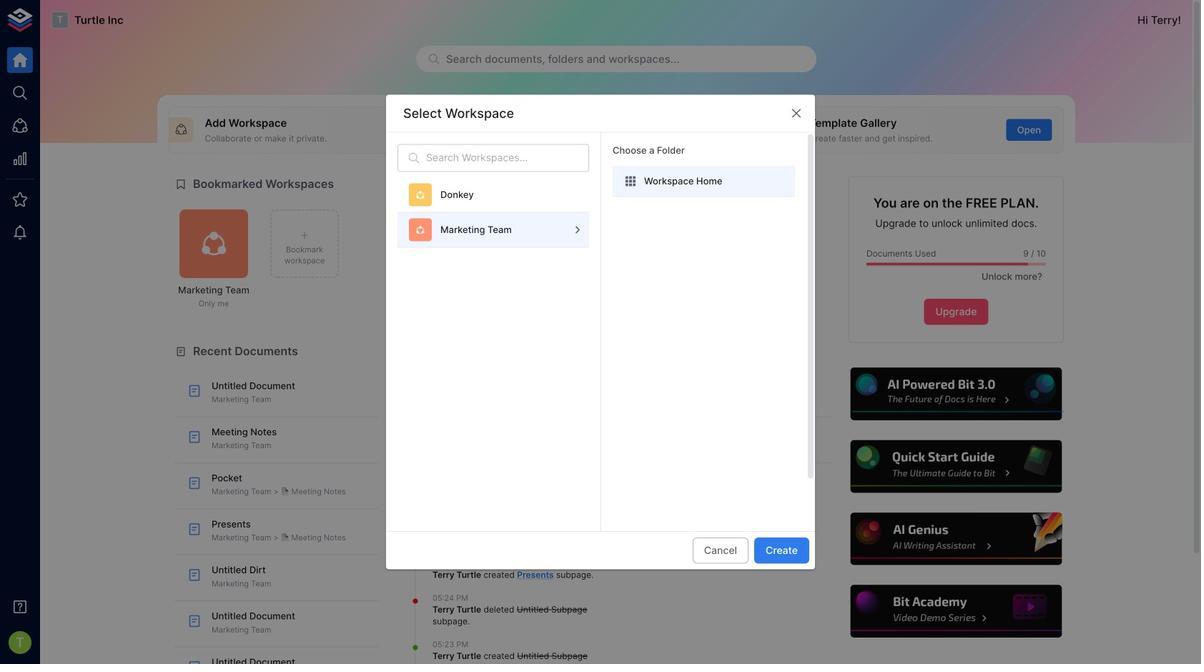 Task type: locate. For each thing, give the bounding box(es) containing it.
help image
[[849, 366, 1064, 423], [849, 438, 1064, 495], [849, 511, 1064, 568], [849, 583, 1064, 640]]

dialog
[[386, 95, 815, 579]]

1 help image from the top
[[849, 366, 1064, 423]]



Task type: describe. For each thing, give the bounding box(es) containing it.
4 help image from the top
[[849, 583, 1064, 640]]

Search Workspaces... text field
[[426, 144, 589, 172]]

3 help image from the top
[[849, 511, 1064, 568]]

2 help image from the top
[[849, 438, 1064, 495]]



Task type: vqa. For each thing, say whether or not it's contained in the screenshot.
4th help image from the bottom of the page
yes



